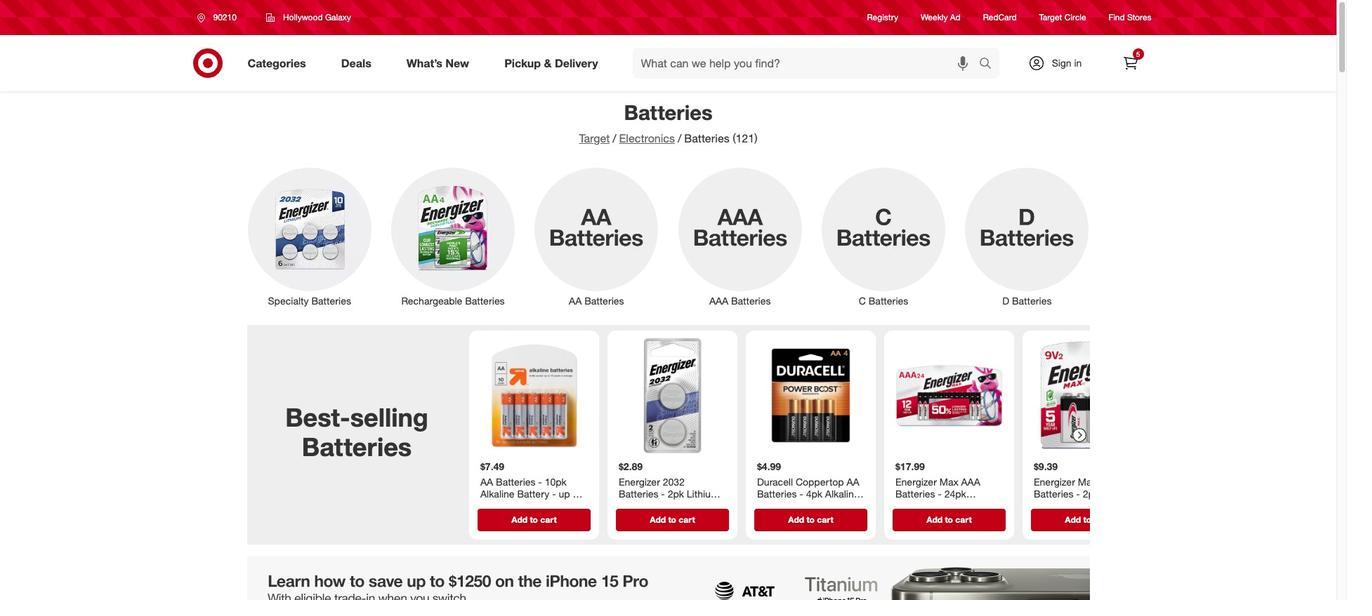 Task type: describe. For each thing, give the bounding box(es) containing it.
batteries inside $17.99 energizer max aaa batteries - 24pk alkaline battery
[[895, 488, 935, 500]]

batteries inside $4.99 duracell coppertop aa batteries - 4pk alkaline battery
[[757, 488, 797, 500]]

energizer 2032 batteries - 2pk lithium coin battery image
[[613, 336, 732, 455]]

add to cart button for 2pk
[[1031, 509, 1144, 531]]

coppertop
[[796, 476, 844, 488]]

2 / from the left
[[678, 131, 682, 145]]

alkaline inside the "$7.49 aa batteries - 10pk alkaline battery - up & up™"
[[480, 488, 514, 500]]

to for battery
[[530, 515, 538, 525]]

delivery
[[555, 56, 598, 70]]

5 link
[[1115, 48, 1146, 79]]

coin
[[619, 501, 639, 512]]

add to cart button for 4pk
[[754, 509, 867, 531]]

$7.49
[[480, 461, 504, 473]]

up™
[[480, 501, 497, 512]]

target circle
[[1039, 12, 1087, 23]]

add for 2pk
[[1065, 515, 1081, 525]]

what's new link
[[395, 48, 487, 79]]

what's
[[407, 56, 443, 70]]

target inside batteries target / electronics / batteries (121)
[[579, 131, 610, 145]]

aa batteries - 10pk alkaline battery - up & up™ image
[[475, 336, 593, 455]]

add to cart for lithium
[[650, 515, 695, 525]]

$9.39
[[1034, 461, 1058, 473]]

specialty batteries
[[268, 295, 351, 307]]

battery for energizer max aaa batteries - 24pk alkaline battery
[[932, 501, 964, 512]]

find
[[1109, 12, 1125, 23]]

in
[[1075, 57, 1082, 69]]

$4.99 duracell coppertop aa batteries - 4pk alkaline battery
[[757, 461, 859, 512]]

rechargeable batteries
[[401, 295, 505, 307]]

pickup & delivery link
[[493, 48, 616, 79]]

10pk
[[545, 476, 566, 488]]

add to cart for battery
[[511, 515, 557, 525]]

c
[[859, 295, 866, 307]]

add to cart for 4pk
[[788, 515, 833, 525]]

weekly ad link
[[921, 12, 961, 24]]

aa batteries
[[569, 295, 624, 307]]

- inside $17.99 energizer max aaa batteries - 24pk alkaline battery
[[938, 488, 942, 500]]

cart for 24pk
[[955, 515, 972, 525]]

sign
[[1052, 57, 1072, 69]]

90210 button
[[188, 5, 251, 30]]

90210
[[213, 12, 237, 22]]

sign in link
[[1016, 48, 1104, 79]]

best-selling batteries
[[285, 403, 428, 462]]

to for lithium
[[668, 515, 676, 525]]

carousel region
[[247, 325, 1153, 546]]

batteries inside best-selling batteries
[[302, 432, 411, 462]]

batteries inside the "$7.49 aa batteries - 10pk alkaline battery - up & up™"
[[496, 476, 535, 488]]

to for 24pk
[[945, 515, 953, 525]]

categories
[[248, 56, 306, 70]]

duracell coppertop aa batteries - 4pk alkaline battery image
[[751, 336, 870, 455]]

search button
[[973, 48, 1006, 81]]

add to cart button for battery
[[477, 509, 591, 531]]

battery inside the "$7.49 aa batteries - 10pk alkaline battery - up & up™"
[[517, 488, 549, 500]]

batteries inside $9.39 energizer max 9v batteries - 2pk alkaline battery
[[1034, 488, 1073, 500]]

alkaline for energizer max aaa batteries - 24pk alkaline battery
[[895, 501, 930, 512]]

deals
[[341, 56, 371, 70]]

aaa batteries
[[710, 295, 771, 307]]

max for 24pk
[[939, 476, 958, 488]]

$17.99
[[895, 461, 925, 473]]

2pk inside $9.39 energizer max 9v batteries - 2pk alkaline battery
[[1083, 488, 1099, 500]]

c batteries
[[859, 295, 909, 307]]

redcard
[[983, 12, 1017, 23]]

add for lithium
[[650, 515, 666, 525]]

add for battery
[[511, 515, 527, 525]]

2032
[[663, 476, 685, 488]]

(121)
[[733, 131, 758, 145]]

5
[[1137, 50, 1140, 58]]

1 / from the left
[[613, 131, 617, 145]]

d batteries
[[1003, 295, 1052, 307]]

rechargeable batteries link
[[381, 165, 525, 308]]

lithium
[[687, 488, 719, 500]]

aaa batteries link
[[668, 165, 812, 308]]

categories link
[[236, 48, 324, 79]]

rechargeable
[[401, 295, 462, 307]]

stores
[[1128, 12, 1152, 23]]

selling
[[350, 403, 428, 433]]

battery for energizer max 9v batteries - 2pk alkaline battery
[[1034, 501, 1066, 512]]

search
[[973, 57, 1006, 71]]

sign in
[[1052, 57, 1082, 69]]

energizer max 9v batteries - 2pk alkaline battery image
[[1028, 336, 1147, 455]]

up
[[559, 488, 570, 500]]

- inside $9.39 energizer max 9v batteries - 2pk alkaline battery
[[1076, 488, 1080, 500]]

max for 2pk
[[1078, 476, 1097, 488]]

0 vertical spatial aaa
[[710, 295, 729, 307]]

electronics
[[619, 131, 675, 145]]

cart for lithium
[[679, 515, 695, 525]]

$4.99
[[757, 461, 781, 473]]

cart for 2pk
[[1094, 515, 1110, 525]]

0 vertical spatial target
[[1039, 12, 1063, 23]]

add to cart button for lithium
[[616, 509, 729, 531]]

new
[[446, 56, 469, 70]]

aa inside $4.99 duracell coppertop aa batteries - 4pk alkaline battery
[[847, 476, 859, 488]]



Task type: vqa. For each thing, say whether or not it's contained in the screenshot.
Carrot
no



Task type: locate. For each thing, give the bounding box(es) containing it.
& right pickup
[[544, 56, 552, 70]]

/ right electronics link
[[678, 131, 682, 145]]

specialty batteries link
[[238, 165, 381, 308]]

$9.39 energizer max 9v batteries - 2pk alkaline battery
[[1034, 461, 1136, 512]]

add for 24pk
[[927, 515, 943, 525]]

alkaline up up™
[[480, 488, 514, 500]]

batteries
[[624, 100, 713, 125], [684, 131, 730, 145], [312, 295, 351, 307], [465, 295, 505, 307], [585, 295, 624, 307], [731, 295, 771, 307], [869, 295, 909, 307], [1012, 295, 1052, 307], [302, 432, 411, 462], [496, 476, 535, 488], [619, 488, 658, 500], [757, 488, 797, 500], [895, 488, 935, 500], [1034, 488, 1073, 500]]

weekly
[[921, 12, 948, 23]]

9v
[[1100, 476, 1111, 488]]

electronics link
[[619, 131, 675, 145]]

aaa
[[710, 295, 729, 307], [961, 476, 980, 488]]

2pk inside $2.89 energizer 2032 batteries - 2pk lithium coin battery
[[668, 488, 684, 500]]

alkaline for duracell coppertop aa batteries - 4pk alkaline battery
[[825, 488, 859, 500]]

add down the "$7.49 aa batteries - 10pk alkaline battery - up & up™"
[[511, 515, 527, 525]]

hollywood galaxy button
[[257, 5, 360, 30]]

1 vertical spatial target
[[579, 131, 610, 145]]

energizer max aaa batteries - 24pk alkaline battery image
[[890, 336, 1009, 455]]

2 horizontal spatial aa
[[847, 476, 859, 488]]

add for 4pk
[[788, 515, 804, 525]]

target link
[[579, 131, 610, 145]]

what's new
[[407, 56, 469, 70]]

circle
[[1065, 12, 1087, 23]]

alkaline
[[480, 488, 514, 500], [825, 488, 859, 500], [1102, 488, 1136, 500], [895, 501, 930, 512]]

hollywood
[[283, 12, 323, 22]]

energizer for $9.39
[[1034, 476, 1075, 488]]

1 vertical spatial aaa
[[961, 476, 980, 488]]

4 add to cart from the left
[[927, 515, 972, 525]]

2 energizer from the left
[[895, 476, 937, 488]]

to down $9.39 energizer max 9v batteries - 2pk alkaline battery
[[1083, 515, 1091, 525]]

batteries inside 'link'
[[312, 295, 351, 307]]

aa batteries link
[[525, 165, 668, 308]]

c batteries link
[[812, 165, 956, 308]]

target left the electronics
[[579, 131, 610, 145]]

0 horizontal spatial /
[[613, 131, 617, 145]]

add to cart button down 9v
[[1031, 509, 1144, 531]]

cart down '24pk'
[[955, 515, 972, 525]]

duracell
[[757, 476, 793, 488]]

energizer down $2.89
[[619, 476, 660, 488]]

cart for 4pk
[[817, 515, 833, 525]]

add to cart down $2.89 energizer 2032 batteries - 2pk lithium coin battery
[[650, 515, 695, 525]]

pickup
[[505, 56, 541, 70]]

add to cart for 24pk
[[927, 515, 972, 525]]

battery inside $2.89 energizer 2032 batteries - 2pk lithium coin battery
[[642, 501, 674, 512]]

2pk
[[668, 488, 684, 500], [1083, 488, 1099, 500]]

3 cart from the left
[[817, 515, 833, 525]]

add to cart down $9.39 energizer max 9v batteries - 2pk alkaline battery
[[1065, 515, 1110, 525]]

alkaline down $17.99
[[895, 501, 930, 512]]

find stores
[[1109, 12, 1152, 23]]

/ right target link
[[613, 131, 617, 145]]

battery
[[517, 488, 549, 500], [642, 501, 674, 512], [757, 501, 789, 512], [932, 501, 964, 512], [1034, 501, 1066, 512]]

add down $2.89 energizer 2032 batteries - 2pk lithium coin battery
[[650, 515, 666, 525]]

2 add to cart from the left
[[650, 515, 695, 525]]

max inside $17.99 energizer max aaa batteries - 24pk alkaline battery
[[939, 476, 958, 488]]

battery inside $17.99 energizer max aaa batteries - 24pk alkaline battery
[[932, 501, 964, 512]]

redcard link
[[983, 12, 1017, 24]]

cart
[[540, 515, 557, 525], [679, 515, 695, 525], [817, 515, 833, 525], [955, 515, 972, 525], [1094, 515, 1110, 525]]

$7.49 aa batteries - 10pk alkaline battery - up & up™
[[480, 461, 579, 512]]

cart down $9.39 energizer max 9v batteries - 2pk alkaline battery
[[1094, 515, 1110, 525]]

energizer
[[619, 476, 660, 488], [895, 476, 937, 488], [1034, 476, 1075, 488]]

1 horizontal spatial aa
[[569, 295, 582, 307]]

cart for battery
[[540, 515, 557, 525]]

energizer down $17.99
[[895, 476, 937, 488]]

battery down $9.39
[[1034, 501, 1066, 512]]

to down the "$7.49 aa batteries - 10pk alkaline battery - up & up™"
[[530, 515, 538, 525]]

cart down the "$7.49 aa batteries - 10pk alkaline battery - up & up™"
[[540, 515, 557, 525]]

to down '24pk'
[[945, 515, 953, 525]]

1 horizontal spatial target
[[1039, 12, 1063, 23]]

3 to from the left
[[806, 515, 815, 525]]

0 horizontal spatial target
[[579, 131, 610, 145]]

batteries target / electronics / batteries (121)
[[579, 100, 758, 145]]

1 add to cart button from the left
[[477, 509, 591, 531]]

0 horizontal spatial energizer
[[619, 476, 660, 488]]

0 horizontal spatial aaa
[[710, 295, 729, 307]]

1 add to cart from the left
[[511, 515, 557, 525]]

add down $9.39 energizer max 9v batteries - 2pk alkaline battery
[[1065, 515, 1081, 525]]

alkaline inside $4.99 duracell coppertop aa batteries - 4pk alkaline battery
[[825, 488, 859, 500]]

1 horizontal spatial energizer
[[895, 476, 937, 488]]

hollywood galaxy
[[283, 12, 351, 22]]

galaxy
[[325, 12, 351, 22]]

0 horizontal spatial max
[[939, 476, 958, 488]]

2 horizontal spatial energizer
[[1034, 476, 1075, 488]]

registry link
[[867, 12, 899, 24]]

& inside pickup & delivery link
[[544, 56, 552, 70]]

1 horizontal spatial max
[[1078, 476, 1097, 488]]

1 cart from the left
[[540, 515, 557, 525]]

1 horizontal spatial /
[[678, 131, 682, 145]]

to
[[530, 515, 538, 525], [668, 515, 676, 525], [806, 515, 815, 525], [945, 515, 953, 525], [1083, 515, 1091, 525]]

alkaline inside $17.99 energizer max aaa batteries - 24pk alkaline battery
[[895, 501, 930, 512]]

4pk
[[806, 488, 822, 500]]

- inside $4.99 duracell coppertop aa batteries - 4pk alkaline battery
[[799, 488, 803, 500]]

4 add to cart button from the left
[[893, 509, 1006, 531]]

3 energizer from the left
[[1034, 476, 1075, 488]]

registry
[[867, 12, 899, 23]]

energizer inside $9.39 energizer max 9v batteries - 2pk alkaline battery
[[1034, 476, 1075, 488]]

2 max from the left
[[1078, 476, 1097, 488]]

alkaline down 9v
[[1102, 488, 1136, 500]]

to down $2.89 energizer 2032 batteries - 2pk lithium coin battery
[[668, 515, 676, 525]]

add to cart down '24pk'
[[927, 515, 972, 525]]

add to cart button down "4pk"
[[754, 509, 867, 531]]

$2.89 energizer 2032 batteries - 2pk lithium coin battery
[[619, 461, 719, 512]]

max left 9v
[[1078, 476, 1097, 488]]

1 horizontal spatial aaa
[[961, 476, 980, 488]]

add
[[511, 515, 527, 525], [650, 515, 666, 525], [788, 515, 804, 525], [927, 515, 943, 525], [1065, 515, 1081, 525]]

max
[[939, 476, 958, 488], [1078, 476, 1097, 488]]

energizer for $2.89
[[619, 476, 660, 488]]

best-
[[285, 403, 350, 433]]

alkaline down coppertop
[[825, 488, 859, 500]]

What can we help you find? suggestions appear below search field
[[633, 48, 983, 79]]

- inside $2.89 energizer 2032 batteries - 2pk lithium coin battery
[[661, 488, 665, 500]]

deals link
[[329, 48, 389, 79]]

0 horizontal spatial &
[[544, 56, 552, 70]]

5 cart from the left
[[1094, 515, 1110, 525]]

weekly ad
[[921, 12, 961, 23]]

cart down "4pk"
[[817, 515, 833, 525]]

battery right coin
[[642, 501, 674, 512]]

2 add from the left
[[650, 515, 666, 525]]

add to cart button
[[477, 509, 591, 531], [616, 509, 729, 531], [754, 509, 867, 531], [893, 509, 1006, 531], [1031, 509, 1144, 531]]

$17.99 energizer max aaa batteries - 24pk alkaline battery
[[895, 461, 980, 512]]

battery down '24pk'
[[932, 501, 964, 512]]

add to cart button down '24pk'
[[893, 509, 1006, 531]]

3 add to cart from the left
[[788, 515, 833, 525]]

5 add from the left
[[1065, 515, 1081, 525]]

d batteries link
[[956, 165, 1099, 308]]

energizer inside $17.99 energizer max aaa batteries - 24pk alkaline battery
[[895, 476, 937, 488]]

2 to from the left
[[668, 515, 676, 525]]

advertisement region
[[247, 557, 1090, 601]]

add down $4.99 duracell coppertop aa batteries - 4pk alkaline battery
[[788, 515, 804, 525]]

1 max from the left
[[939, 476, 958, 488]]

4 to from the left
[[945, 515, 953, 525]]

1 horizontal spatial &
[[573, 488, 579, 500]]

add to cart down "4pk"
[[788, 515, 833, 525]]

find stores link
[[1109, 12, 1152, 24]]

add to cart button for 24pk
[[893, 509, 1006, 531]]

add to cart button down up at bottom left
[[477, 509, 591, 531]]

alkaline for energizer max 9v batteries - 2pk alkaline battery
[[1102, 488, 1136, 500]]

-
[[538, 476, 542, 488], [552, 488, 556, 500], [661, 488, 665, 500], [799, 488, 803, 500], [938, 488, 942, 500], [1076, 488, 1080, 500]]

& inside the "$7.49 aa batteries - 10pk alkaline battery - up & up™"
[[573, 488, 579, 500]]

0 vertical spatial &
[[544, 56, 552, 70]]

aa inside the "$7.49 aa batteries - 10pk alkaline battery - up & up™"
[[480, 476, 493, 488]]

2 2pk from the left
[[1083, 488, 1099, 500]]

5 add to cart from the left
[[1065, 515, 1110, 525]]

/
[[613, 131, 617, 145], [678, 131, 682, 145]]

target
[[1039, 12, 1063, 23], [579, 131, 610, 145]]

specialty
[[268, 295, 309, 307]]

pickup & delivery
[[505, 56, 598, 70]]

add to cart for 2pk
[[1065, 515, 1110, 525]]

battery down 10pk
[[517, 488, 549, 500]]

24pk
[[944, 488, 966, 500]]

alkaline inside $9.39 energizer max 9v batteries - 2pk alkaline battery
[[1102, 488, 1136, 500]]

to for 2pk
[[1083, 515, 1091, 525]]

add down $17.99 energizer max aaa batteries - 24pk alkaline battery
[[927, 515, 943, 525]]

energizer inside $2.89 energizer 2032 batteries - 2pk lithium coin battery
[[619, 476, 660, 488]]

add to cart button down the 2032
[[616, 509, 729, 531]]

5 add to cart button from the left
[[1031, 509, 1144, 531]]

3 add to cart button from the left
[[754, 509, 867, 531]]

max inside $9.39 energizer max 9v batteries - 2pk alkaline battery
[[1078, 476, 1097, 488]]

add to cart down the "$7.49 aa batteries - 10pk alkaline battery - up & up™"
[[511, 515, 557, 525]]

energizer down $9.39
[[1034, 476, 1075, 488]]

battery down duracell
[[757, 501, 789, 512]]

cart down the lithium at the right of page
[[679, 515, 695, 525]]

to for 4pk
[[806, 515, 815, 525]]

1 horizontal spatial 2pk
[[1083, 488, 1099, 500]]

target circle link
[[1039, 12, 1087, 24]]

max up '24pk'
[[939, 476, 958, 488]]

aa
[[569, 295, 582, 307], [480, 476, 493, 488], [847, 476, 859, 488]]

& right up at bottom left
[[573, 488, 579, 500]]

to down "4pk"
[[806, 515, 815, 525]]

battery inside $9.39 energizer max 9v batteries - 2pk alkaline battery
[[1034, 501, 1066, 512]]

ad
[[950, 12, 961, 23]]

2 cart from the left
[[679, 515, 695, 525]]

batteries inside $2.89 energizer 2032 batteries - 2pk lithium coin battery
[[619, 488, 658, 500]]

battery for duracell coppertop aa batteries - 4pk alkaline battery
[[757, 501, 789, 512]]

1 energizer from the left
[[619, 476, 660, 488]]

2 add to cart button from the left
[[616, 509, 729, 531]]

1 vertical spatial &
[[573, 488, 579, 500]]

1 to from the left
[[530, 515, 538, 525]]

d
[[1003, 295, 1010, 307]]

4 add from the left
[[927, 515, 943, 525]]

energizer for $17.99
[[895, 476, 937, 488]]

battery inside $4.99 duracell coppertop aa batteries - 4pk alkaline battery
[[757, 501, 789, 512]]

1 2pk from the left
[[668, 488, 684, 500]]

1 add from the left
[[511, 515, 527, 525]]

$2.89
[[619, 461, 643, 473]]

&
[[544, 56, 552, 70], [573, 488, 579, 500]]

5 to from the left
[[1083, 515, 1091, 525]]

4 cart from the left
[[955, 515, 972, 525]]

0 horizontal spatial aa
[[480, 476, 493, 488]]

0 horizontal spatial 2pk
[[668, 488, 684, 500]]

3 add from the left
[[788, 515, 804, 525]]

aaa inside $17.99 energizer max aaa batteries - 24pk alkaline battery
[[961, 476, 980, 488]]

target left circle
[[1039, 12, 1063, 23]]

add to cart
[[511, 515, 557, 525], [650, 515, 695, 525], [788, 515, 833, 525], [927, 515, 972, 525], [1065, 515, 1110, 525]]

battery for energizer 2032 batteries - 2pk lithium coin battery
[[642, 501, 674, 512]]



